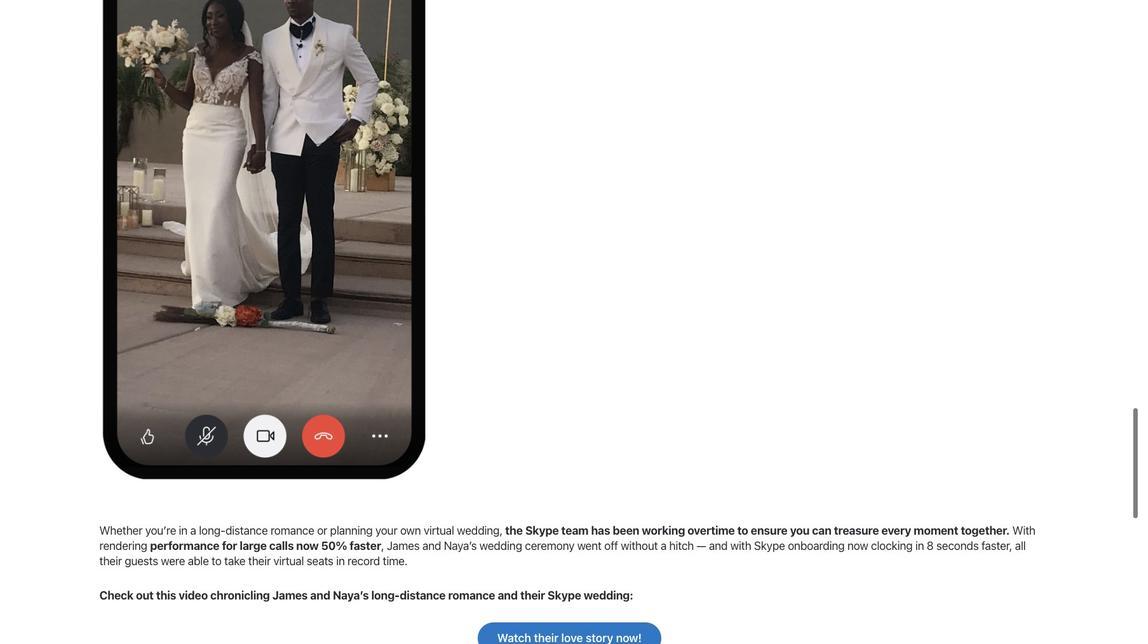 Task type: describe. For each thing, give the bounding box(es) containing it.
moment
[[914, 524, 959, 537]]

0 vertical spatial a
[[190, 524, 196, 537]]

together.
[[962, 524, 1010, 537]]

1 horizontal spatial to
[[738, 524, 749, 537]]

whether you're in a long-distance romance or planning your own virtual wedding, the skype team has been working overtime to ensure you can treasure every moment together.
[[99, 524, 1010, 537]]

1 now from the left
[[296, 539, 319, 552]]

overtime
[[688, 524, 735, 537]]

1 vertical spatial romance
[[448, 589, 496, 602]]

faster
[[350, 539, 381, 552]]

naya's inside , james and naya's wedding ceremony went off without a hitch — and with skype onboarding now clocking in 8 seconds faster, all their guests were able to take their virtual seats in record time.
[[444, 539, 477, 552]]

1 vertical spatial in
[[916, 539, 925, 552]]

with rendering
[[99, 524, 1036, 552]]

video
[[179, 589, 208, 602]]

been
[[613, 524, 640, 537]]

and right ,
[[423, 539, 441, 552]]

rendering
[[99, 539, 147, 552]]

ceremony
[[525, 539, 575, 552]]

for
[[222, 539, 237, 552]]

and down 'seats'
[[310, 589, 331, 602]]

virtual inside , james and naya's wedding ceremony went off without a hitch — and with skype onboarding now clocking in 8 seconds faster, all their guests were able to take their virtual seats in record time.
[[274, 554, 304, 568]]

1 horizontal spatial distance
[[400, 589, 446, 602]]

james and naya after saying i do at their wedding. image
[[99, 0, 429, 503]]

and down overtime
[[709, 539, 728, 552]]

8
[[927, 539, 934, 552]]

2 vertical spatial skype
[[548, 589, 582, 602]]

off
[[605, 539, 618, 552]]

wedding
[[480, 539, 523, 552]]

, james and naya's wedding ceremony went off without a hitch — and with skype onboarding now clocking in 8 seconds faster, all their guests were able to take their virtual seats in record time.
[[99, 539, 1027, 568]]

team
[[562, 524, 589, 537]]

seconds
[[937, 539, 979, 552]]

1 vertical spatial james
[[273, 589, 308, 602]]

1 vertical spatial naya's
[[333, 589, 369, 602]]

skype for team
[[526, 524, 559, 537]]

you're
[[145, 524, 176, 537]]

2 vertical spatial in
[[336, 554, 345, 568]]

james inside , james and naya's wedding ceremony went off without a hitch — and with skype onboarding now clocking in 8 seconds faster, all their guests were able to take their virtual seats in record time.
[[387, 539, 420, 552]]

a inside , james and naya's wedding ceremony went off without a hitch — and with skype onboarding now clocking in 8 seconds faster, all their guests were able to take their virtual seats in record time.
[[661, 539, 667, 552]]

0 horizontal spatial distance
[[226, 524, 268, 537]]

0 horizontal spatial long-
[[199, 524, 226, 537]]

every
[[882, 524, 912, 537]]

to inside , james and naya's wedding ceremony went off without a hitch — and with skype onboarding now clocking in 8 seconds faster, all their guests were able to take their virtual seats in record time.
[[212, 554, 222, 568]]

seats
[[307, 554, 334, 568]]

your
[[376, 524, 398, 537]]

check out this video chronicling james and naya's long-distance romance and their skype wedding:
[[99, 589, 636, 602]]

performance
[[150, 539, 220, 552]]

1 horizontal spatial virtual
[[424, 524, 455, 537]]



Task type: vqa. For each thing, say whether or not it's contained in the screenshot.
the Naya's
yes



Task type: locate. For each thing, give the bounding box(es) containing it.
their
[[99, 554, 122, 568], [248, 554, 271, 568], [521, 589, 546, 602]]

0 horizontal spatial in
[[179, 524, 188, 537]]

wedding,
[[457, 524, 503, 537]]

and down wedding
[[498, 589, 518, 602]]

their down the performance for large calls now 50% faster
[[248, 554, 271, 568]]

to
[[738, 524, 749, 537], [212, 554, 222, 568]]

50%
[[321, 539, 347, 552]]

0 vertical spatial james
[[387, 539, 420, 552]]

in up performance
[[179, 524, 188, 537]]

1 horizontal spatial in
[[336, 554, 345, 568]]

onboarding
[[788, 539, 845, 552]]

1 horizontal spatial their
[[248, 554, 271, 568]]

naya's
[[444, 539, 477, 552], [333, 589, 369, 602]]

0 horizontal spatial james
[[273, 589, 308, 602]]

1 vertical spatial long-
[[372, 589, 400, 602]]

,
[[381, 539, 384, 552]]

romance down wedding
[[448, 589, 496, 602]]

0 horizontal spatial their
[[99, 554, 122, 568]]

2 horizontal spatial in
[[916, 539, 925, 552]]

out
[[136, 589, 154, 602]]

a up performance
[[190, 524, 196, 537]]

long-
[[199, 524, 226, 537], [372, 589, 400, 602]]

0 horizontal spatial a
[[190, 524, 196, 537]]

their down , james and naya's wedding ceremony went off without a hitch — and with skype onboarding now clocking in 8 seconds faster, all their guests were able to take their virtual seats in record time.
[[521, 589, 546, 602]]

now down treasure at the right of page
[[848, 539, 869, 552]]

treasure
[[835, 524, 880, 537]]

a down the working at the right bottom of page
[[661, 539, 667, 552]]

distance up the large
[[226, 524, 268, 537]]

to right able
[[212, 554, 222, 568]]

without
[[621, 539, 658, 552]]

0 vertical spatial romance
[[271, 524, 315, 537]]

now up 'seats'
[[296, 539, 319, 552]]

1 vertical spatial skype
[[755, 539, 786, 552]]

virtual
[[424, 524, 455, 537], [274, 554, 304, 568]]

2 now from the left
[[848, 539, 869, 552]]

guests
[[125, 554, 158, 568]]

planning
[[330, 524, 373, 537]]

virtual down "calls"
[[274, 554, 304, 568]]

—
[[697, 539, 707, 552]]

or
[[317, 524, 328, 537]]

clocking
[[872, 539, 913, 552]]

0 vertical spatial virtual
[[424, 524, 455, 537]]

and
[[423, 539, 441, 552], [709, 539, 728, 552], [310, 589, 331, 602], [498, 589, 518, 602]]

0 horizontal spatial virtual
[[274, 554, 304, 568]]

now
[[296, 539, 319, 552], [848, 539, 869, 552]]

1 horizontal spatial a
[[661, 539, 667, 552]]

you
[[791, 524, 810, 537]]

0 horizontal spatial romance
[[271, 524, 315, 537]]

record
[[348, 554, 380, 568]]

1 horizontal spatial james
[[387, 539, 420, 552]]

in
[[179, 524, 188, 537], [916, 539, 925, 552], [336, 554, 345, 568]]

skype up ceremony
[[526, 524, 559, 537]]

has
[[591, 524, 611, 537]]

naya's down wedding,
[[444, 539, 477, 552]]

ensure
[[751, 524, 788, 537]]

1 horizontal spatial now
[[848, 539, 869, 552]]

0 horizontal spatial now
[[296, 539, 319, 552]]

in down 50%
[[336, 554, 345, 568]]

1 horizontal spatial naya's
[[444, 539, 477, 552]]

naya's down record at the left of page
[[333, 589, 369, 602]]

wedding:
[[584, 589, 634, 602]]

with
[[731, 539, 752, 552]]

virtual right own
[[424, 524, 455, 537]]

were
[[161, 554, 185, 568]]

skype for onboarding
[[755, 539, 786, 552]]

whether
[[99, 524, 143, 537]]

this
[[156, 589, 176, 602]]

skype
[[526, 524, 559, 537], [755, 539, 786, 552], [548, 589, 582, 602]]

long- up for
[[199, 524, 226, 537]]

hitch
[[670, 539, 694, 552]]

with
[[1013, 524, 1036, 537]]

skype inside , james and naya's wedding ceremony went off without a hitch — and with skype onboarding now clocking in 8 seconds faster, all their guests were able to take their virtual seats in record time.
[[755, 539, 786, 552]]

0 vertical spatial naya's
[[444, 539, 477, 552]]

0 vertical spatial in
[[179, 524, 188, 537]]

skype down "ensure" on the bottom of page
[[755, 539, 786, 552]]

their down rendering
[[99, 554, 122, 568]]

check
[[99, 589, 134, 602]]

able
[[188, 554, 209, 568]]

went
[[578, 539, 602, 552]]

calls
[[269, 539, 294, 552]]

all
[[1016, 539, 1027, 552]]

1 vertical spatial a
[[661, 539, 667, 552]]

faster,
[[982, 539, 1013, 552]]

distance
[[226, 524, 268, 537], [400, 589, 446, 602]]

1 horizontal spatial long-
[[372, 589, 400, 602]]

0 horizontal spatial naya's
[[333, 589, 369, 602]]

0 vertical spatial long-
[[199, 524, 226, 537]]

1 vertical spatial distance
[[400, 589, 446, 602]]

james down 'seats'
[[273, 589, 308, 602]]

long- down 'time.'
[[372, 589, 400, 602]]

the
[[506, 524, 523, 537]]

0 horizontal spatial to
[[212, 554, 222, 568]]

performance for large calls now 50% faster
[[150, 539, 381, 552]]

james
[[387, 539, 420, 552], [273, 589, 308, 602]]

1 vertical spatial to
[[212, 554, 222, 568]]

james down own
[[387, 539, 420, 552]]

own
[[400, 524, 421, 537]]

romance
[[271, 524, 315, 537], [448, 589, 496, 602]]

large
[[240, 539, 267, 552]]

to up the with
[[738, 524, 749, 537]]

a
[[190, 524, 196, 537], [661, 539, 667, 552]]

take
[[224, 554, 246, 568]]

romance up "calls"
[[271, 524, 315, 537]]

0 vertical spatial to
[[738, 524, 749, 537]]

chronicling
[[210, 589, 270, 602]]

in left 8
[[916, 539, 925, 552]]

0 vertical spatial distance
[[226, 524, 268, 537]]

skype down , james and naya's wedding ceremony went off without a hitch — and with skype onboarding now clocking in 8 seconds faster, all their guests were able to take their virtual seats in record time.
[[548, 589, 582, 602]]

can
[[813, 524, 832, 537]]

working
[[642, 524, 686, 537]]

time.
[[383, 554, 408, 568]]

2 horizontal spatial their
[[521, 589, 546, 602]]

0 vertical spatial skype
[[526, 524, 559, 537]]

1 horizontal spatial romance
[[448, 589, 496, 602]]

now inside , james and naya's wedding ceremony went off without a hitch — and with skype onboarding now clocking in 8 seconds faster, all their guests were able to take their virtual seats in record time.
[[848, 539, 869, 552]]

distance down 'time.'
[[400, 589, 446, 602]]

1 vertical spatial virtual
[[274, 554, 304, 568]]



